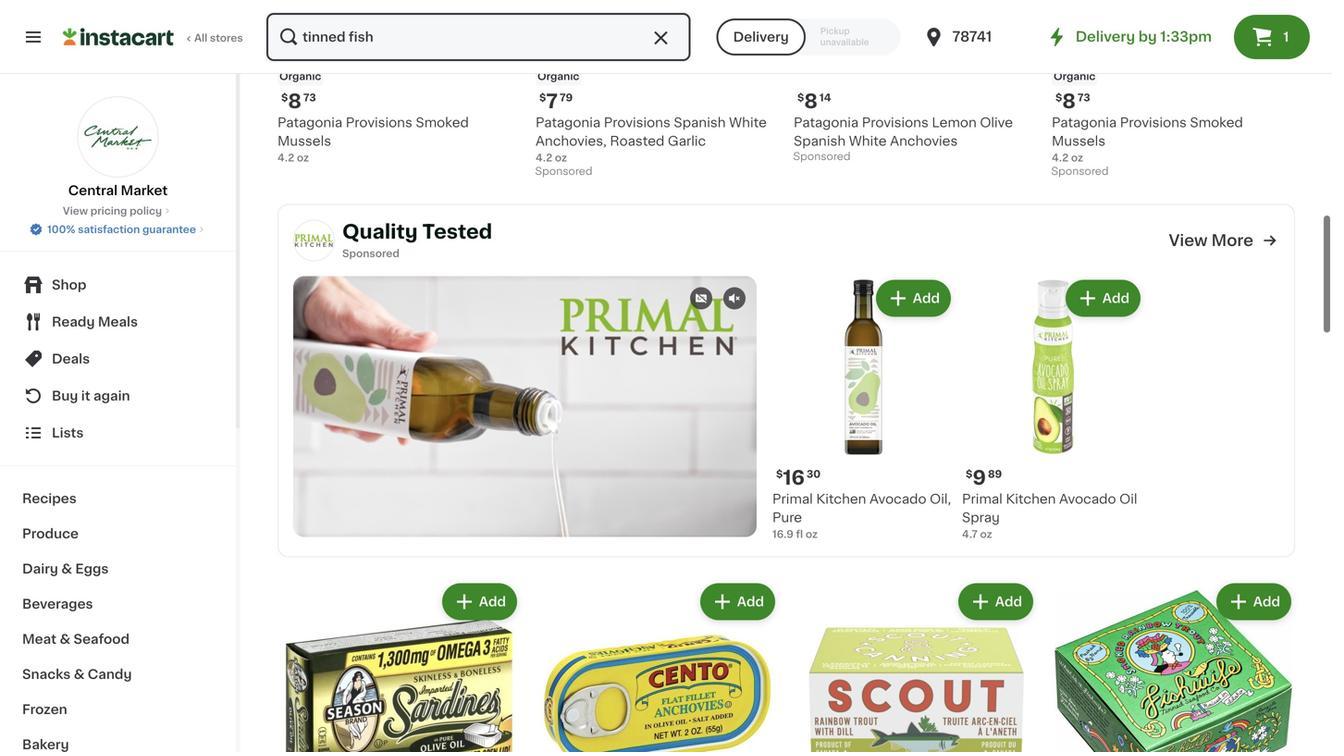 Task type: locate. For each thing, give the bounding box(es) containing it.
$ 8 73
[[281, 90, 316, 109], [1056, 90, 1091, 109]]

& for snacks
[[74, 668, 85, 681]]

2 patagonia from the left
[[536, 114, 601, 127]]

quality
[[342, 220, 418, 240]]

kitchen for 16
[[816, 491, 866, 504]]

$ 8 14
[[798, 90, 831, 109]]

0 horizontal spatial 73
[[303, 91, 316, 101]]

delivery button
[[717, 19, 806, 56]]

78741 button
[[923, 11, 1034, 63]]

beverages
[[22, 598, 93, 611]]

3 8 from the left
[[1063, 90, 1076, 109]]

pricing
[[90, 206, 127, 216]]

avocado left oil
[[1059, 491, 1116, 504]]

patagonia provisions smoked mussels 4.2 oz
[[278, 114, 469, 161], [1052, 114, 1243, 161]]

ready meals button
[[11, 303, 225, 340]]

& right meat
[[60, 633, 70, 646]]

delivery inside button
[[733, 31, 789, 43]]

2 primal from the left
[[962, 491, 1003, 504]]

&
[[61, 563, 72, 576], [60, 633, 70, 646], [74, 668, 85, 681]]

roasted
[[610, 133, 665, 146]]

0 vertical spatial &
[[61, 563, 72, 576]]

primal inside primal kitchen avocado oil, pure 16.9 fl oz
[[773, 491, 813, 504]]

patagonia inside patagonia provisions lemon olive spanish white anchovies
[[794, 114, 859, 127]]

primal kitchen avocado oil, pure 16.9 fl oz
[[773, 491, 951, 538]]

spanish
[[674, 114, 726, 127], [794, 133, 846, 146]]

0 horizontal spatial 4.2
[[278, 151, 294, 161]]

0 horizontal spatial patagonia provisions smoked mussels 4.2 oz
[[278, 114, 469, 161]]

avocado left oil,
[[870, 491, 927, 504]]

$ inside the $ 7 79
[[539, 91, 546, 101]]

all
[[194, 33, 207, 43]]

snacks
[[22, 668, 71, 681]]

1 horizontal spatial $ 8 73
[[1056, 90, 1091, 109]]

sponsored badge image
[[794, 150, 850, 161], [536, 165, 592, 175], [1052, 165, 1108, 175]]

Search field
[[266, 13, 691, 61]]

& left eggs
[[61, 563, 72, 576]]

3 provisions from the left
[[862, 114, 929, 127]]

spanish down $ 8 14
[[794, 133, 846, 146]]

primal up 'pure'
[[773, 491, 813, 504]]

meals
[[98, 316, 138, 328]]

snacks & candy
[[22, 668, 132, 681]]

0 horizontal spatial avocado
[[870, 491, 927, 504]]

1 73 from the left
[[303, 91, 316, 101]]

1 horizontal spatial delivery
[[1076, 30, 1135, 43]]

organic for patagonia provisions smoked mussels sponsored badge image
[[1054, 70, 1096, 80]]

0 vertical spatial white
[[729, 114, 767, 127]]

1 kitchen from the left
[[816, 491, 866, 504]]

primal up spray
[[962, 491, 1003, 504]]

patagonia
[[278, 114, 343, 127], [536, 114, 601, 127], [794, 114, 859, 127], [1052, 114, 1117, 127]]

satisfaction
[[78, 224, 140, 235]]

2 horizontal spatial organic
[[1054, 70, 1096, 80]]

1 vertical spatial view
[[1169, 231, 1208, 247]]

mussels
[[278, 133, 331, 146], [1052, 133, 1106, 146]]

2 provisions from the left
[[604, 114, 671, 127]]

primal for 16
[[773, 491, 813, 504]]

1 vertical spatial spanish
[[794, 133, 846, 146]]

$
[[281, 91, 288, 101], [539, 91, 546, 101], [798, 91, 804, 101], [1056, 91, 1063, 101], [776, 467, 783, 478], [966, 467, 973, 478]]

market
[[121, 184, 168, 197]]

2 $ 8 73 from the left
[[1056, 90, 1091, 109]]

ready
[[52, 316, 95, 328]]

fl
[[796, 528, 803, 538]]

delivery by 1:33pm link
[[1046, 26, 1212, 48]]

3 4.2 from the left
[[1052, 151, 1069, 161]]

smoked down search field
[[416, 114, 469, 127]]

0 horizontal spatial smoked
[[416, 114, 469, 127]]

$ inside $ 8 14
[[798, 91, 804, 101]]

view pricing policy
[[63, 206, 162, 216]]

3 patagonia from the left
[[794, 114, 859, 127]]

1 horizontal spatial 8
[[804, 90, 818, 109]]

frozen
[[22, 703, 67, 716]]

1 mussels from the left
[[278, 133, 331, 146]]

2 horizontal spatial 4.2
[[1052, 151, 1069, 161]]

0 horizontal spatial 8
[[288, 90, 302, 109]]

central market link
[[68, 96, 168, 200]]

1 horizontal spatial view
[[1169, 231, 1208, 247]]

central
[[68, 184, 118, 197]]

2 horizontal spatial sponsored badge image
[[1052, 165, 1108, 175]]

produce
[[22, 527, 79, 540]]

delivery for delivery by 1:33pm
[[1076, 30, 1135, 43]]

1:33pm
[[1161, 30, 1212, 43]]

$ inside the $ 9 89
[[966, 467, 973, 478]]

1 horizontal spatial primal
[[962, 491, 1003, 504]]

$ 7 79
[[539, 90, 573, 109]]

79
[[560, 91, 573, 101]]

view up 100%
[[63, 206, 88, 216]]

0 horizontal spatial mussels
[[278, 133, 331, 146]]

recipes link
[[11, 481, 225, 516]]

0 horizontal spatial kitchen
[[816, 491, 866, 504]]

0 horizontal spatial organic
[[279, 70, 321, 80]]

1 primal from the left
[[773, 491, 813, 504]]

1 horizontal spatial smoked
[[1190, 114, 1243, 127]]

add button
[[878, 280, 949, 313], [1068, 280, 1139, 313], [444, 584, 515, 617], [702, 584, 774, 617], [960, 584, 1032, 617], [1218, 584, 1290, 617]]

beverages link
[[11, 587, 225, 622]]

1 4.2 from the left
[[278, 151, 294, 161]]

0 horizontal spatial sponsored badge image
[[536, 165, 592, 175]]

1 smoked from the left
[[416, 114, 469, 127]]

1 horizontal spatial avocado
[[1059, 491, 1116, 504]]

1 horizontal spatial patagonia provisions smoked mussels 4.2 oz
[[1052, 114, 1243, 161]]

smoked down 1:33pm
[[1190, 114, 1243, 127]]

73
[[303, 91, 316, 101], [1078, 91, 1091, 101]]

view for view more
[[1169, 231, 1208, 247]]

provisions inside 'patagonia provisions spanish white anchovies, roasted garlic 4.2 oz'
[[604, 114, 671, 127]]

view for view pricing policy
[[63, 206, 88, 216]]

pure
[[773, 510, 802, 522]]

1
[[1284, 31, 1289, 43]]

1 patagonia from the left
[[278, 114, 343, 127]]

8
[[288, 90, 302, 109], [804, 90, 818, 109], [1063, 90, 1076, 109]]

provisions inside patagonia provisions lemon olive spanish white anchovies
[[862, 114, 929, 127]]

0 vertical spatial view
[[63, 206, 88, 216]]

it
[[81, 390, 90, 402]]

1 horizontal spatial kitchen
[[1006, 491, 1056, 504]]

kitchen for 9
[[1006, 491, 1056, 504]]

white left anchovies
[[849, 133, 887, 146]]

1 horizontal spatial 73
[[1078, 91, 1091, 101]]

& for dairy
[[61, 563, 72, 576]]

organic for sponsored badge image related to patagonia provisions spanish white anchovies, roasted garlic
[[538, 70, 580, 80]]

1 vertical spatial &
[[60, 633, 70, 646]]

by
[[1139, 30, 1157, 43]]

1 avocado from the left
[[870, 491, 927, 504]]

2 organic from the left
[[538, 70, 580, 80]]

0 horizontal spatial primal
[[773, 491, 813, 504]]

primal inside primal kitchen avocado oil spray 4.7 oz
[[962, 491, 1003, 504]]

100% satisfaction guarantee
[[47, 224, 196, 235]]

1 vertical spatial white
[[849, 133, 887, 146]]

oz
[[297, 151, 309, 161], [555, 151, 567, 161], [1071, 151, 1083, 161], [806, 528, 818, 538], [980, 528, 992, 538]]

primal
[[773, 491, 813, 504], [962, 491, 1003, 504]]

guarantee
[[142, 224, 196, 235]]

0 horizontal spatial spanish
[[674, 114, 726, 127]]

kitchen inside primal kitchen avocado oil, pure 16.9 fl oz
[[816, 491, 866, 504]]

organic
[[279, 70, 321, 80], [538, 70, 580, 80], [1054, 70, 1096, 80]]

$ inside the $ 16 30
[[776, 467, 783, 478]]

$ 16 30
[[776, 466, 821, 486]]

oil,
[[930, 491, 951, 504]]

1 8 from the left
[[288, 90, 302, 109]]

1 horizontal spatial white
[[849, 133, 887, 146]]

white
[[729, 114, 767, 127], [849, 133, 887, 146]]

delivery
[[1076, 30, 1135, 43], [733, 31, 789, 43]]

service type group
[[717, 19, 901, 56]]

spanish inside 'patagonia provisions spanish white anchovies, roasted garlic 4.2 oz'
[[674, 114, 726, 127]]

view left more
[[1169, 231, 1208, 247]]

white down delivery button
[[729, 114, 767, 127]]

3 organic from the left
[[1054, 70, 1096, 80]]

1 horizontal spatial organic
[[538, 70, 580, 80]]

product group
[[536, 0, 779, 180], [794, 0, 1037, 165], [1052, 0, 1295, 180], [773, 274, 955, 540], [962, 274, 1145, 540], [278, 578, 521, 752], [536, 578, 779, 752], [794, 578, 1037, 752], [1052, 578, 1295, 752]]

kitchen inside primal kitchen avocado oil spray 4.7 oz
[[1006, 491, 1056, 504]]

buy
[[52, 390, 78, 402]]

4.2
[[278, 151, 294, 161], [536, 151, 553, 161], [1052, 151, 1069, 161]]

89
[[988, 467, 1002, 478]]

provisions
[[346, 114, 412, 127], [604, 114, 671, 127], [862, 114, 929, 127], [1120, 114, 1187, 127]]

2 horizontal spatial 8
[[1063, 90, 1076, 109]]

bakery
[[22, 738, 69, 751]]

spanish up garlic
[[674, 114, 726, 127]]

0 horizontal spatial view
[[63, 206, 88, 216]]

avocado inside primal kitchen avocado oil spray 4.7 oz
[[1059, 491, 1116, 504]]

oz inside primal kitchen avocado oil, pure 16.9 fl oz
[[806, 528, 818, 538]]

2 kitchen from the left
[[1006, 491, 1056, 504]]

0 horizontal spatial $ 8 73
[[281, 90, 316, 109]]

avocado inside primal kitchen avocado oil, pure 16.9 fl oz
[[870, 491, 927, 504]]

1 horizontal spatial sponsored badge image
[[794, 150, 850, 161]]

add
[[913, 290, 940, 303], [1103, 290, 1130, 303], [479, 594, 506, 607], [737, 594, 764, 607], [995, 594, 1022, 607], [1254, 594, 1281, 607]]

4 patagonia from the left
[[1052, 114, 1117, 127]]

1 horizontal spatial spanish
[[794, 133, 846, 146]]

0 horizontal spatial delivery
[[733, 31, 789, 43]]

avocado
[[870, 491, 927, 504], [1059, 491, 1116, 504]]

100% satisfaction guarantee button
[[29, 218, 207, 237]]

stores
[[210, 33, 243, 43]]

1 horizontal spatial mussels
[[1052, 133, 1106, 146]]

0 horizontal spatial white
[[729, 114, 767, 127]]

0 vertical spatial spanish
[[674, 114, 726, 127]]

None search field
[[265, 11, 693, 63]]

product group containing 9
[[962, 274, 1145, 540]]

product group containing 7
[[536, 0, 779, 180]]

2 vertical spatial &
[[74, 668, 85, 681]]

& left candy
[[74, 668, 85, 681]]

1 horizontal spatial 4.2
[[536, 151, 553, 161]]

2 avocado from the left
[[1059, 491, 1116, 504]]

dairy & eggs
[[22, 563, 109, 576]]

2 4.2 from the left
[[536, 151, 553, 161]]

kitchen
[[816, 491, 866, 504], [1006, 491, 1056, 504]]



Task type: vqa. For each thing, say whether or not it's contained in the screenshot.
the bottom Ralphs
no



Task type: describe. For each thing, give the bounding box(es) containing it.
$ 9 89
[[966, 466, 1002, 486]]

recipes
[[22, 492, 77, 505]]

patagonia provisions lemon olive spanish white anchovies
[[794, 114, 1013, 146]]

1 patagonia provisions smoked mussels 4.2 oz from the left
[[278, 114, 469, 161]]

2 patagonia provisions smoked mussels 4.2 oz from the left
[[1052, 114, 1243, 161]]

policy
[[130, 206, 162, 216]]

snacks & candy link
[[11, 657, 225, 692]]

buy it again link
[[11, 378, 225, 415]]

spanish inside patagonia provisions lemon olive spanish white anchovies
[[794, 133, 846, 146]]

4.2 inside 'patagonia provisions spanish white anchovies, roasted garlic 4.2 oz'
[[536, 151, 553, 161]]

2 mussels from the left
[[1052, 133, 1106, 146]]

1 organic from the left
[[279, 70, 321, 80]]

white inside patagonia provisions lemon olive spanish white anchovies
[[849, 133, 887, 146]]

ready meals link
[[11, 303, 225, 340]]

ready meals
[[52, 316, 138, 328]]

frozen link
[[11, 692, 225, 727]]

patagonia inside 'patagonia provisions spanish white anchovies, roasted garlic 4.2 oz'
[[536, 114, 601, 127]]

100%
[[47, 224, 75, 235]]

product group containing 16
[[773, 274, 955, 540]]

oz inside primal kitchen avocado oil spray 4.7 oz
[[980, 528, 992, 538]]

lists
[[52, 427, 84, 439]]

oil
[[1120, 491, 1138, 504]]

spray
[[962, 510, 1000, 522]]

produce link
[[11, 516, 225, 551]]

sponsored badge image for patagonia provisions lemon olive spanish white anchovies
[[794, 150, 850, 161]]

garlic
[[668, 133, 706, 146]]

delivery for delivery
[[733, 31, 789, 43]]

bakery link
[[11, 727, 225, 752]]

nsored
[[363, 247, 400, 257]]

shop link
[[11, 266, 225, 303]]

deals
[[52, 353, 90, 365]]

avocado for 9
[[1059, 491, 1116, 504]]

shop
[[52, 279, 86, 291]]

oz inside 'patagonia provisions spanish white anchovies, roasted garlic 4.2 oz'
[[555, 151, 567, 161]]

again
[[93, 390, 130, 402]]

all stores link
[[63, 11, 244, 63]]

instacart logo image
[[63, 26, 174, 48]]

30
[[807, 467, 821, 478]]

candy
[[88, 668, 132, 681]]

78741
[[953, 30, 992, 43]]

16
[[783, 466, 805, 486]]

16.9
[[773, 528, 794, 538]]

spo
[[342, 247, 363, 257]]

quality tested image
[[293, 218, 335, 260]]

dairy & eggs link
[[11, 551, 225, 587]]

all stores
[[194, 33, 243, 43]]

eggs
[[75, 563, 109, 576]]

meat & seafood
[[22, 633, 130, 646]]

avocado for 16
[[870, 491, 927, 504]]

& for meat
[[60, 633, 70, 646]]

2 73 from the left
[[1078, 91, 1091, 101]]

sponsored badge image for patagonia provisions smoked mussels
[[1052, 165, 1108, 175]]

olive
[[980, 114, 1013, 127]]

white inside 'patagonia provisions spanish white anchovies, roasted garlic 4.2 oz'
[[729, 114, 767, 127]]

lemon
[[932, 114, 977, 127]]

14
[[820, 91, 831, 101]]

1 $ 8 73 from the left
[[281, 90, 316, 109]]

meat & seafood link
[[11, 622, 225, 657]]

more
[[1212, 231, 1254, 247]]

7
[[546, 90, 558, 109]]

meat
[[22, 633, 56, 646]]

anchovies,
[[536, 133, 607, 146]]

2 smoked from the left
[[1190, 114, 1243, 127]]

4 provisions from the left
[[1120, 114, 1187, 127]]

view pricing policy link
[[63, 204, 173, 218]]

buy it again
[[52, 390, 130, 402]]

1 button
[[1234, 15, 1310, 59]]

primal kitchen avocado oil spray 4.7 oz
[[962, 491, 1138, 538]]

delivery by 1:33pm
[[1076, 30, 1212, 43]]

seafood
[[74, 633, 130, 646]]

9
[[973, 466, 986, 486]]

primal for 9
[[962, 491, 1003, 504]]

deals link
[[11, 340, 225, 378]]

view more
[[1169, 231, 1254, 247]]

lists link
[[11, 415, 225, 452]]

central market logo image
[[77, 96, 159, 178]]

dairy
[[22, 563, 58, 576]]

patagonia provisions spanish white anchovies, roasted garlic 4.2 oz
[[536, 114, 767, 161]]

central market
[[68, 184, 168, 197]]

1 provisions from the left
[[346, 114, 412, 127]]

4.7
[[962, 528, 978, 538]]

2 8 from the left
[[804, 90, 818, 109]]

quality tested spo nsored
[[342, 220, 492, 257]]

tested
[[422, 220, 492, 240]]

anchovies
[[890, 133, 958, 146]]

sponsored badge image for patagonia provisions spanish white anchovies, roasted garlic
[[536, 165, 592, 175]]



